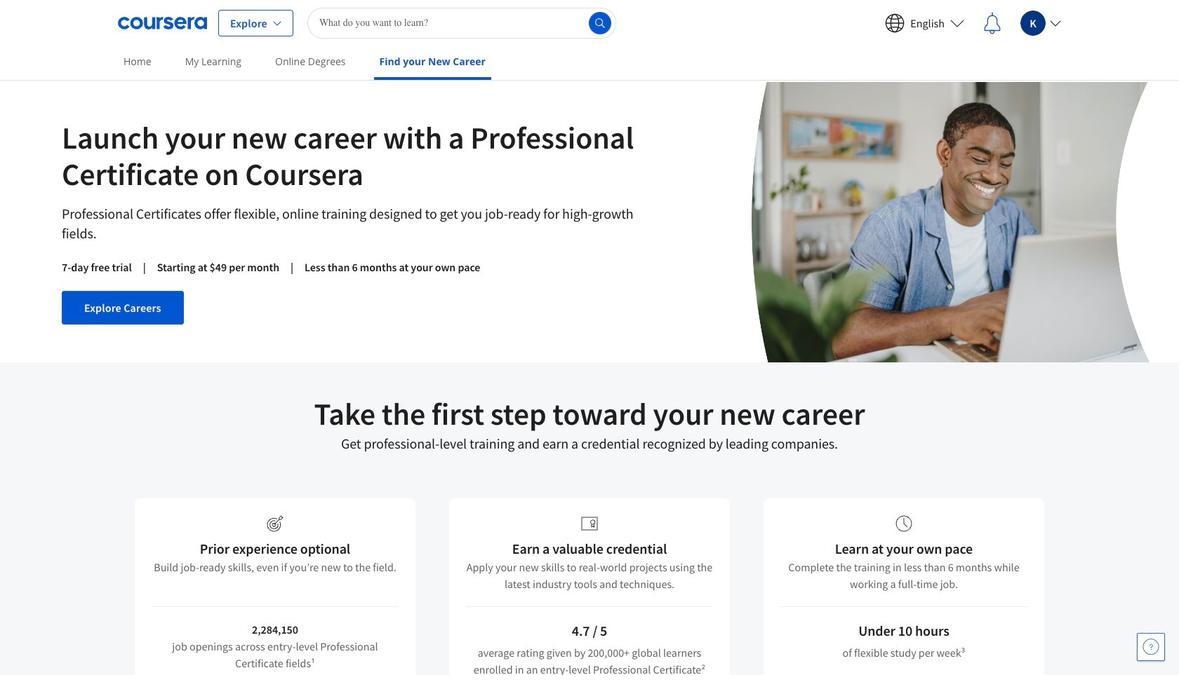 Task type: locate. For each thing, give the bounding box(es) containing it.
What do you want to learn? text field
[[307, 7, 616, 38]]

None search field
[[307, 7, 616, 38]]

coursera image
[[118, 12, 207, 34]]



Task type: describe. For each thing, give the bounding box(es) containing it.
help center image
[[1143, 639, 1160, 656]]



Task type: vqa. For each thing, say whether or not it's contained in the screenshot.
topmost 'detect'
no



